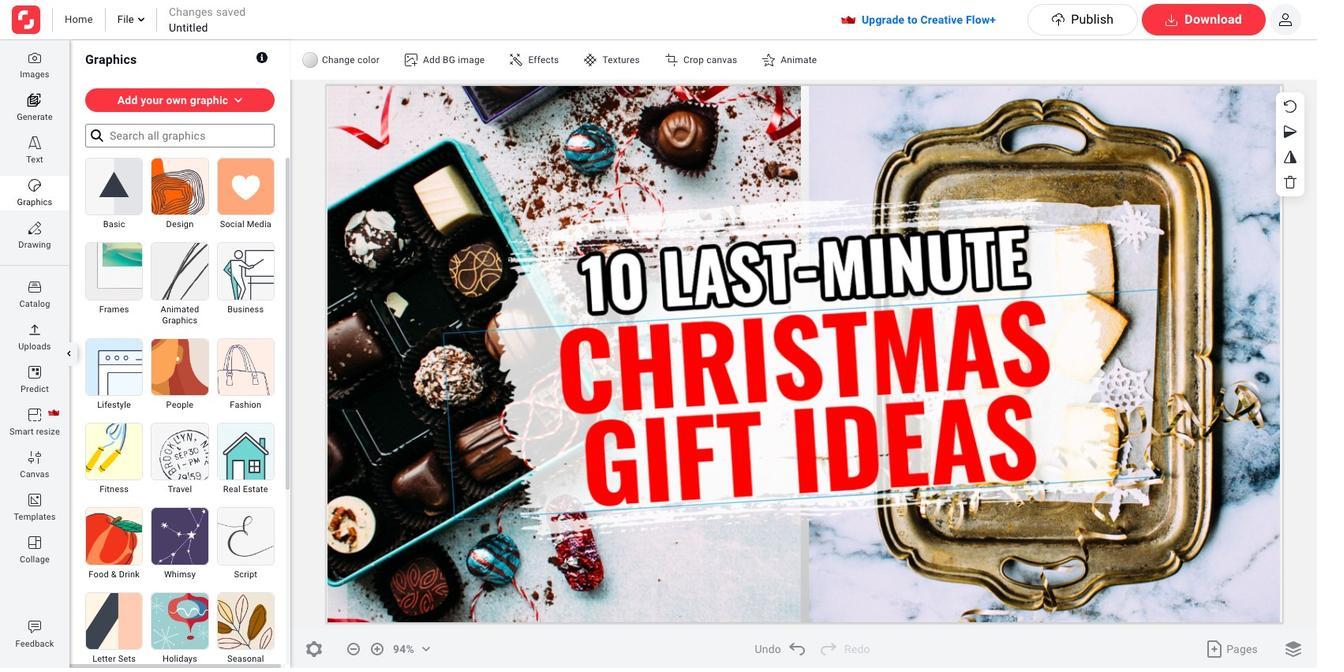 Task type: locate. For each thing, give the bounding box(es) containing it.
6 3orrj image from the top
[[28, 366, 41, 379]]

1 vertical spatial graphics
[[17, 197, 52, 208]]

3orrj image for drawing
[[28, 222, 41, 234]]

5 3orrj image from the top
[[28, 324, 41, 336]]

3orrj image for uploads
[[28, 324, 41, 336]]

your
[[141, 94, 163, 107]]

script
[[234, 570, 257, 580]]

3orrj image up "uploads"
[[28, 324, 41, 336]]

estate
[[243, 485, 268, 495]]

add for add your own graphic
[[117, 94, 138, 107]]

1 horizontal spatial graphics
[[85, 52, 137, 67]]

upgrade to creative flow+ button
[[830, 8, 1028, 32]]

3orrj image
[[28, 51, 41, 64], [28, 137, 41, 149], [28, 179, 41, 192], [28, 222, 41, 234], [28, 324, 41, 336], [28, 366, 41, 379], [28, 409, 41, 421], [28, 451, 41, 464], [28, 494, 41, 507], [28, 537, 41, 549]]

3orrj image up the catalog
[[28, 281, 41, 294]]

add inside "add your own graphic" button
[[117, 94, 138, 107]]

0 vertical spatial add
[[423, 54, 440, 65]]

Search all graphics text field
[[85, 124, 275, 148]]

crop
[[683, 54, 704, 65]]

9 3orrj image from the top
[[28, 494, 41, 507]]

3orrj image up text
[[28, 137, 41, 149]]

1 3orrj image from the top
[[28, 281, 41, 294]]

catalog
[[19, 299, 50, 309]]

undo
[[755, 643, 781, 655]]

graphics down 'animated' on the top
[[162, 315, 198, 326]]

frames
[[99, 304, 129, 315]]

graphics down file
[[85, 52, 137, 67]]

business
[[227, 304, 264, 315]]

image
[[458, 54, 485, 65]]

3orrj image up feedback
[[28, 621, 41, 634]]

real estate image
[[218, 424, 274, 480]]

8 3orrj image from the top
[[28, 451, 41, 464]]

3orrj image for images
[[28, 51, 41, 64]]

script image
[[218, 508, 274, 565]]

3orrj image
[[28, 281, 41, 294], [28, 621, 41, 634]]

upgrade to creative flow+
[[862, 13, 996, 26]]

3orrj image up canvas
[[28, 451, 41, 464]]

saved
[[216, 6, 246, 18]]

drink
[[119, 569, 140, 580]]

graphic
[[190, 94, 228, 107]]

1 horizontal spatial add
[[423, 54, 440, 65]]

add left bg
[[423, 54, 440, 65]]

2 horizontal spatial graphics
[[162, 315, 198, 326]]

letter sets image
[[86, 593, 142, 649]]

fashion
[[230, 400, 261, 410]]

real estate
[[223, 485, 268, 495]]

0 vertical spatial 3orrj image
[[28, 281, 41, 294]]

graphics down text
[[17, 197, 52, 208]]

3orrj image up drawing
[[28, 222, 41, 234]]

0 vertical spatial graphics
[[85, 52, 137, 67]]

add your own graphic
[[117, 94, 228, 107]]

generate
[[17, 112, 53, 122]]

1 vertical spatial add
[[117, 94, 138, 107]]

canvas
[[706, 54, 737, 65]]

effects
[[528, 54, 559, 65]]

social media
[[220, 220, 271, 230]]

design
[[166, 220, 194, 230]]

sets
[[118, 654, 136, 664]]

holidays image
[[152, 593, 208, 649]]

0 horizontal spatial graphics
[[17, 197, 52, 208]]

3orrj image for smart resize
[[28, 409, 41, 421]]

lifestyle
[[97, 400, 131, 410]]

add
[[423, 54, 440, 65], [117, 94, 138, 107]]

pages
[[1226, 643, 1258, 655]]

4 3orrj image from the top
[[28, 222, 41, 234]]

resize
[[36, 427, 60, 437]]

social
[[220, 220, 244, 230]]

3orrj image up predict
[[28, 366, 41, 379]]

3orrj image for text
[[28, 137, 41, 149]]

lifestyle image
[[86, 339, 142, 395]]

graphics
[[85, 52, 137, 67], [17, 197, 52, 208], [162, 315, 198, 326]]

2 vertical spatial graphics
[[162, 315, 198, 326]]

1 3orrj image from the top
[[28, 51, 41, 64]]

qk65f image
[[584, 54, 597, 66]]

seasonal
[[227, 654, 264, 664]]

3orrj image down text
[[28, 179, 41, 192]]

3orrj image up smart resize
[[28, 409, 41, 421]]

10 3orrj image from the top
[[28, 537, 41, 549]]

3orrj image up templates
[[28, 494, 41, 507]]

upgrade
[[862, 13, 905, 26]]

0 horizontal spatial add
[[117, 94, 138, 107]]

3 3orrj image from the top
[[28, 179, 41, 192]]

bg
[[443, 54, 455, 65]]

2 3orrj image from the top
[[28, 137, 41, 149]]

add left your
[[117, 94, 138, 107]]

3qiy image
[[85, 124, 109, 148]]

2 3orrj image from the top
[[28, 621, 41, 634]]

1 vertical spatial 3orrj image
[[28, 621, 41, 634]]

letter
[[92, 654, 116, 664]]

&
[[111, 569, 117, 580]]

animate
[[781, 54, 817, 65]]

3orrj image for predict
[[28, 366, 41, 379]]

people
[[166, 400, 194, 410]]

7 3orrj image from the top
[[28, 409, 41, 421]]

fashion image
[[218, 339, 274, 395]]

94%
[[393, 643, 414, 655]]

basic
[[103, 220, 125, 230]]

to
[[907, 13, 918, 26]]

3orrj image up collage
[[28, 537, 41, 549]]

3orrj image up images
[[28, 51, 41, 64]]

crop canvas
[[683, 54, 737, 65]]



Task type: vqa. For each thing, say whether or not it's contained in the screenshot.
Pricing link
no



Task type: describe. For each thing, give the bounding box(es) containing it.
3orrj image for canvas
[[28, 451, 41, 464]]

change
[[322, 54, 355, 65]]

food & drink
[[89, 569, 140, 580]]

whimsy image
[[152, 508, 208, 565]]

changes
[[169, 6, 213, 18]]

frames image
[[86, 243, 142, 300]]

travel
[[168, 485, 192, 495]]

download button
[[1142, 4, 1266, 36]]

3orrj image for templates
[[28, 494, 41, 507]]

seasonal image
[[218, 593, 274, 649]]

people image
[[152, 339, 208, 395]]

download
[[1185, 12, 1242, 27]]

publish
[[1071, 12, 1114, 27]]

text
[[26, 155, 43, 165]]

untitled
[[169, 21, 208, 34]]

images
[[20, 69, 50, 80]]

smart
[[10, 427, 34, 437]]

letter sets
[[92, 654, 136, 664]]

design image
[[152, 159, 208, 215]]

qk65f image
[[510, 54, 523, 66]]

media
[[247, 220, 271, 230]]

basic image
[[86, 159, 142, 215]]

3orrj image for feedback
[[28, 621, 41, 634]]

animated graphics image
[[152, 243, 208, 300]]

3orrj image for collage
[[28, 537, 41, 549]]

collage
[[20, 555, 50, 565]]

publish button
[[1028, 4, 1138, 36]]

shutterstock logo image
[[12, 6, 40, 34]]

smart resize
[[10, 427, 60, 437]]

travel image
[[152, 424, 208, 480]]

add your own graphic button
[[85, 88, 275, 112]]

3orrj image for graphics
[[28, 179, 41, 192]]

fitness image
[[86, 424, 142, 480]]

redo
[[844, 643, 870, 655]]

animated graphics
[[161, 304, 199, 326]]

food & drink image
[[86, 508, 142, 565]]

creative
[[920, 13, 963, 26]]

home link
[[65, 13, 93, 27]]

uploads
[[18, 342, 51, 352]]

fitness
[[100, 485, 129, 495]]

food
[[89, 569, 109, 580]]

business image
[[218, 243, 274, 300]]

templates
[[14, 512, 56, 522]]

holidays
[[163, 654, 197, 664]]

color
[[357, 54, 380, 65]]

canvas
[[20, 470, 49, 480]]

changes saved untitled
[[169, 6, 246, 34]]

own
[[166, 94, 187, 107]]

add for add bg image
[[423, 54, 440, 65]]

real
[[223, 485, 241, 495]]

file
[[117, 13, 134, 25]]

textures
[[602, 54, 640, 65]]

graphics inside the animated graphics
[[162, 315, 198, 326]]

flow+
[[966, 13, 996, 26]]

social media image
[[218, 159, 274, 215]]

change color
[[322, 54, 380, 65]]

predict
[[21, 384, 49, 395]]

drawing
[[18, 240, 51, 250]]

animated
[[161, 304, 199, 315]]

whimsy
[[164, 569, 196, 580]]

home
[[65, 13, 93, 25]]

add bg image
[[423, 54, 485, 65]]

feedback
[[15, 639, 54, 649]]

3orrj image for catalog
[[28, 281, 41, 294]]



